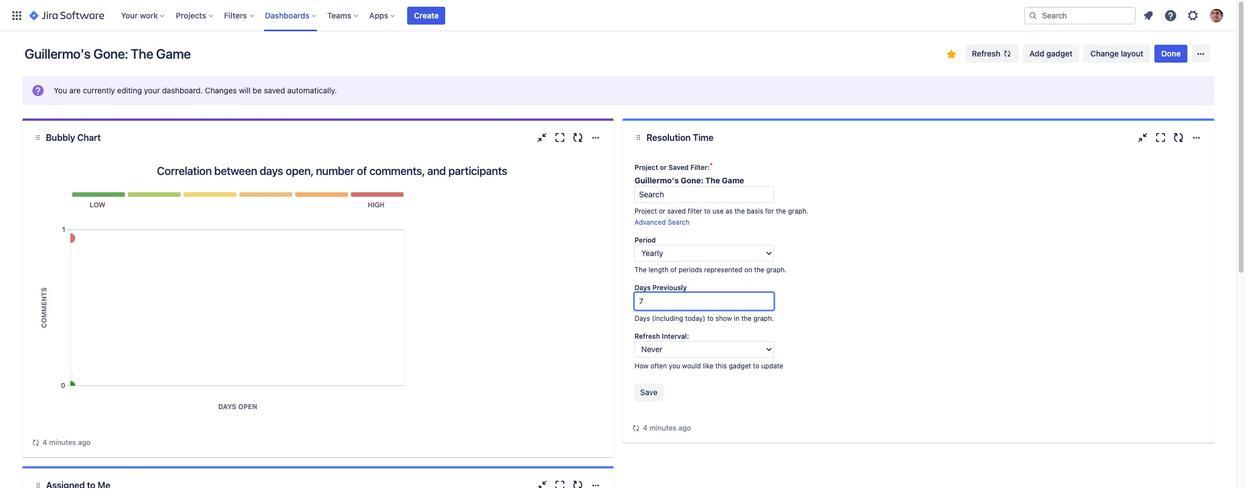 Task type: locate. For each thing, give the bounding box(es) containing it.
to left update
[[753, 362, 760, 370]]

1 vertical spatial the
[[706, 176, 720, 185]]

0 horizontal spatial search field
[[635, 186, 775, 203]]

refresh left refresh icon at right top
[[972, 49, 1001, 58]]

saved inside 'project or saved filter to use as the basis for the graph. advanced search'
[[668, 207, 686, 215]]

guillermo's gone: the game down "filter:"
[[635, 176, 745, 185]]

often
[[651, 362, 667, 370]]

ago for time
[[679, 424, 691, 433]]

the
[[735, 207, 745, 215], [776, 207, 787, 215], [755, 266, 765, 274], [742, 315, 752, 323]]

graph. inside 'project or saved filter to use as the basis for the graph. advanced search'
[[788, 207, 809, 215]]

0 horizontal spatial gadget
[[729, 362, 752, 370]]

projects button
[[173, 6, 218, 24]]

saved
[[264, 86, 285, 95], [668, 207, 686, 215]]

0 horizontal spatial refresh
[[635, 332, 660, 341]]

1 horizontal spatial the
[[635, 266, 647, 274]]

Search field
[[1025, 6, 1137, 24], [635, 186, 775, 203]]

1 vertical spatial saved
[[668, 207, 686, 215]]

0 vertical spatial gadget
[[1047, 49, 1073, 58]]

gadget
[[1047, 49, 1073, 58], [729, 362, 752, 370]]

0 horizontal spatial of
[[357, 165, 367, 177]]

refresh
[[972, 49, 1001, 58], [635, 332, 660, 341]]

use
[[713, 207, 724, 215]]

more dashboard actions image
[[1195, 47, 1208, 60]]

1 horizontal spatial search field
[[1025, 6, 1137, 24]]

your profile and settings image
[[1211, 9, 1224, 22]]

correlation between days open, number of comments, and participants
[[157, 165, 508, 177]]

of right length
[[671, 266, 677, 274]]

banner
[[0, 0, 1237, 31]]

0 horizontal spatial guillermo's
[[25, 46, 91, 62]]

or left saved
[[660, 163, 667, 172]]

or for saved
[[660, 163, 667, 172]]

days down length
[[635, 284, 651, 292]]

be
[[253, 86, 262, 95]]

ago inside resolution time "region"
[[679, 424, 691, 433]]

done link
[[1155, 45, 1188, 63]]

gadget right "this"
[[729, 362, 752, 370]]

game up as
[[722, 176, 745, 185]]

guillermo's gone: the game
[[25, 46, 191, 62], [635, 176, 745, 185]]

0 vertical spatial project
[[635, 163, 658, 172]]

filters button
[[221, 6, 258, 24]]

game up dashboard.
[[156, 46, 191, 62]]

gone: down "filter:"
[[681, 176, 704, 185]]

0 vertical spatial game
[[156, 46, 191, 62]]

2 days from the top
[[635, 315, 650, 323]]

0 horizontal spatial 4
[[43, 438, 47, 447]]

basis
[[747, 207, 764, 215]]

add
[[1030, 49, 1045, 58]]

an arrow curved in a circular way on the button that refreshes the dashboard image
[[632, 424, 641, 433], [31, 438, 40, 447]]

or up advanced search link in the right of the page
[[659, 207, 666, 215]]

4
[[643, 424, 648, 433], [43, 438, 47, 447]]

1 vertical spatial or
[[659, 207, 666, 215]]

None submit
[[635, 384, 664, 402]]

refresh inside button
[[972, 49, 1001, 58]]

1 vertical spatial guillermo's gone: the game
[[635, 176, 745, 185]]

graph. right for
[[788, 207, 809, 215]]

4 minutes ago inside bubbly chart region
[[43, 438, 91, 447]]

gadget right add
[[1047, 49, 1073, 58]]

1 vertical spatial guillermo's
[[635, 176, 679, 185]]

minutes for bubbly
[[49, 438, 76, 447]]

0 vertical spatial to
[[705, 207, 711, 215]]

guillermo's up you
[[25, 46, 91, 62]]

1 vertical spatial minutes
[[49, 438, 76, 447]]

1 horizontal spatial guillermo's gone: the game
[[635, 176, 745, 185]]

0 horizontal spatial 4 minutes ago
[[43, 438, 91, 447]]

1 horizontal spatial 4
[[643, 424, 648, 433]]

today)
[[686, 315, 706, 323]]

refresh bubbly chart image
[[572, 131, 585, 144]]

project up advanced
[[635, 207, 657, 215]]

minutes inside bubbly chart region
[[49, 438, 76, 447]]

4 inside resolution time "region"
[[643, 424, 648, 433]]

or for saved
[[659, 207, 666, 215]]

guillermo's inside resolution time "region"
[[635, 176, 679, 185]]

search field up the change
[[1025, 6, 1137, 24]]

0 vertical spatial saved
[[264, 86, 285, 95]]

1 vertical spatial an arrow curved in a circular way on the button that refreshes the dashboard image
[[31, 438, 40, 447]]

graph. right in
[[754, 315, 774, 323]]

1 horizontal spatial gone:
[[681, 176, 704, 185]]

saved up search
[[668, 207, 686, 215]]

ago
[[679, 424, 691, 433], [78, 438, 91, 447]]

gadget inside resolution time "region"
[[729, 362, 752, 370]]

1 horizontal spatial game
[[722, 176, 745, 185]]

1 horizontal spatial guillermo's
[[635, 176, 679, 185]]

2 vertical spatial to
[[753, 362, 760, 370]]

0 vertical spatial search field
[[1025, 6, 1137, 24]]

like
[[703, 362, 714, 370]]

0 horizontal spatial game
[[156, 46, 191, 62]]

0 vertical spatial minutes
[[650, 424, 677, 433]]

0 vertical spatial days
[[635, 284, 651, 292]]

project
[[635, 163, 658, 172], [635, 207, 657, 215]]

0 vertical spatial the
[[131, 46, 153, 62]]

4 minutes ago
[[643, 424, 691, 433], [43, 438, 91, 447]]

days left (including at the bottom right of page
[[635, 315, 650, 323]]

guillermo's down project or saved filter:
[[635, 176, 679, 185]]

an arrow curved in a circular way on the button that refreshes the dashboard image inside resolution time "region"
[[632, 424, 641, 433]]

days
[[260, 165, 283, 177]]

the right as
[[735, 207, 745, 215]]

project for project or saved filter to use as the basis for the graph. advanced search
[[635, 207, 657, 215]]

dashboards
[[265, 10, 310, 20]]

guillermo's gone: the game up currently
[[25, 46, 191, 62]]

search field inside banner
[[1025, 6, 1137, 24]]

2 vertical spatial graph.
[[754, 315, 774, 323]]

teams
[[327, 10, 352, 20]]

the up your
[[131, 46, 153, 62]]

your
[[144, 86, 160, 95]]

4 minutes ago inside resolution time "region"
[[643, 424, 691, 433]]

1 days from the top
[[635, 284, 651, 292]]

graph. right "on"
[[767, 266, 787, 274]]

change layout button
[[1084, 45, 1151, 63]]

1 vertical spatial 4 minutes ago
[[43, 438, 91, 447]]

1 horizontal spatial gadget
[[1047, 49, 1073, 58]]

0 horizontal spatial gone:
[[93, 46, 128, 62]]

0 vertical spatial gone:
[[93, 46, 128, 62]]

represented
[[705, 266, 743, 274]]

gadget inside 'button'
[[1047, 49, 1073, 58]]

add gadget
[[1030, 49, 1073, 58]]

to
[[705, 207, 711, 215], [708, 315, 714, 323], [753, 362, 760, 370]]

1 vertical spatial of
[[671, 266, 677, 274]]

or
[[660, 163, 667, 172], [659, 207, 666, 215]]

an arrow curved in a circular way on the button that refreshes the dashboard image inside bubbly chart region
[[31, 438, 40, 447]]

0 vertical spatial 4
[[643, 424, 648, 433]]

graph.
[[788, 207, 809, 215], [767, 266, 787, 274], [754, 315, 774, 323]]

0 horizontal spatial the
[[131, 46, 153, 62]]

layout
[[1122, 49, 1144, 58]]

time
[[693, 133, 714, 143]]

gone: inside resolution time "region"
[[681, 176, 704, 185]]

1 project from the top
[[635, 163, 658, 172]]

projects
[[176, 10, 206, 20]]

to left show
[[708, 315, 714, 323]]

minutes inside resolution time "region"
[[650, 424, 677, 433]]

4 inside bubbly chart region
[[43, 438, 47, 447]]

settings image
[[1187, 9, 1200, 22]]

0 horizontal spatial ago
[[78, 438, 91, 447]]

jira software image
[[29, 9, 104, 22], [29, 9, 104, 22]]

0 vertical spatial an arrow curved in a circular way on the button that refreshes the dashboard image
[[632, 424, 641, 433]]

1 horizontal spatial 4 minutes ago
[[643, 424, 691, 433]]

the down "filter:"
[[706, 176, 720, 185]]

resolution
[[647, 133, 691, 143]]

would
[[683, 362, 701, 370]]

1 vertical spatial gone:
[[681, 176, 704, 185]]

this
[[716, 362, 727, 370]]

1 horizontal spatial ago
[[679, 424, 691, 433]]

1 vertical spatial ago
[[78, 438, 91, 447]]

1 vertical spatial to
[[708, 315, 714, 323]]

minutes for resolution
[[650, 424, 677, 433]]

0 vertical spatial ago
[[679, 424, 691, 433]]

of inside bubbly chart region
[[357, 165, 367, 177]]

4 for bubbly
[[43, 438, 47, 447]]

days
[[635, 284, 651, 292], [635, 315, 650, 323]]

1 vertical spatial 4
[[43, 438, 47, 447]]

number
[[316, 165, 355, 177]]

ago inside bubbly chart region
[[78, 438, 91, 447]]

refresh for refresh interval:
[[635, 332, 660, 341]]

are
[[69, 86, 81, 95]]

1 vertical spatial gadget
[[729, 362, 752, 370]]

1 vertical spatial graph.
[[767, 266, 787, 274]]

none submit inside resolution time "region"
[[635, 384, 664, 402]]

saved right be
[[264, 86, 285, 95]]

gone:
[[93, 46, 128, 62], [681, 176, 704, 185]]

1 vertical spatial search field
[[635, 186, 775, 203]]

the right "on"
[[755, 266, 765, 274]]

minutes
[[650, 424, 677, 433], [49, 438, 76, 447]]

filter:
[[691, 163, 710, 172]]

gone: up currently
[[93, 46, 128, 62]]

0 horizontal spatial guillermo's gone: the game
[[25, 46, 191, 62]]

ago for chart
[[78, 438, 91, 447]]

1 horizontal spatial refresh
[[972, 49, 1001, 58]]

your
[[121, 10, 138, 20]]

0 vertical spatial refresh
[[972, 49, 1001, 58]]

0 horizontal spatial an arrow curved in a circular way on the button that refreshes the dashboard image
[[31, 438, 40, 447]]

0 vertical spatial or
[[660, 163, 667, 172]]

1 horizontal spatial minutes
[[650, 424, 677, 433]]

the right in
[[742, 315, 752, 323]]

0 vertical spatial graph.
[[788, 207, 809, 215]]

of
[[357, 165, 367, 177], [671, 266, 677, 274]]

0 vertical spatial of
[[357, 165, 367, 177]]

minimize resolution time image
[[1137, 131, 1150, 144]]

maximize bubbly chart image
[[554, 131, 567, 144]]

to left use
[[705, 207, 711, 215]]

1 horizontal spatial saved
[[668, 207, 686, 215]]

project inside 'project or saved filter to use as the basis for the graph. advanced search'
[[635, 207, 657, 215]]

you are currently editing your dashboard. changes will be saved automatically.
[[54, 86, 337, 95]]

Days Previously text field
[[635, 293, 775, 311]]

2 project from the top
[[635, 207, 657, 215]]

guillermo's gone: the game inside resolution time "region"
[[635, 176, 745, 185]]

1 horizontal spatial an arrow curved in a circular way on the button that refreshes the dashboard image
[[632, 424, 641, 433]]

refresh down (including at the bottom right of page
[[635, 332, 660, 341]]

refresh image
[[1003, 49, 1012, 58]]

search field up filter
[[635, 186, 775, 203]]

show
[[716, 315, 732, 323]]

done
[[1162, 49, 1181, 58]]

project left saved
[[635, 163, 658, 172]]

and
[[428, 165, 446, 177]]

or inside 'project or saved filter to use as the basis for the graph. advanced search'
[[659, 207, 666, 215]]

1 vertical spatial days
[[635, 315, 650, 323]]

refresh for refresh
[[972, 49, 1001, 58]]

0 vertical spatial guillermo's
[[25, 46, 91, 62]]

more actions for assigned to me gadget image
[[590, 479, 603, 489]]

bubbly chart
[[46, 133, 101, 143]]

refresh inside resolution time "region"
[[635, 332, 660, 341]]

1 vertical spatial refresh
[[635, 332, 660, 341]]

between
[[214, 165, 257, 177]]

comments,
[[370, 165, 425, 177]]

0 horizontal spatial minutes
[[49, 438, 76, 447]]

will
[[239, 86, 251, 95]]

the left length
[[635, 266, 647, 274]]

your work button
[[118, 6, 169, 24]]

project or saved filter to use as the basis for the graph. advanced search
[[635, 207, 809, 227]]

1 horizontal spatial of
[[671, 266, 677, 274]]

game
[[156, 46, 191, 62], [722, 176, 745, 185]]

1 vertical spatial game
[[722, 176, 745, 185]]

of right number
[[357, 165, 367, 177]]

0 vertical spatial 4 minutes ago
[[643, 424, 691, 433]]

1 vertical spatial project
[[635, 207, 657, 215]]



Task type: describe. For each thing, give the bounding box(es) containing it.
2 horizontal spatial the
[[706, 176, 720, 185]]

notifications image
[[1142, 9, 1156, 22]]

chart
[[77, 133, 101, 143]]

appswitcher icon image
[[10, 9, 24, 22]]

resolution time
[[647, 133, 714, 143]]

change
[[1091, 49, 1119, 58]]

an arrow curved in a circular way on the button that refreshes the dashboard image for bubbly chart
[[31, 438, 40, 447]]

4 minutes ago for resolution
[[643, 424, 691, 433]]

bubbly chart region
[[31, 154, 605, 449]]

how often you would like this gadget to update
[[635, 362, 784, 370]]

the right for
[[776, 207, 787, 215]]

primary element
[[7, 0, 1025, 31]]

minimize bubbly chart image
[[536, 131, 549, 144]]

as
[[726, 207, 733, 215]]

minimize assigned to me image
[[536, 479, 549, 489]]

project or saved filter:
[[635, 163, 710, 172]]

help image
[[1165, 9, 1178, 22]]

previously
[[653, 284, 687, 292]]

period
[[635, 236, 656, 245]]

dashboard.
[[162, 86, 203, 95]]

game inside resolution time "region"
[[722, 176, 745, 185]]

bubbly
[[46, 133, 75, 143]]

to inside 'project or saved filter to use as the basis for the graph. advanced search'
[[705, 207, 711, 215]]

0 vertical spatial guillermo's gone: the game
[[25, 46, 191, 62]]

advanced
[[635, 218, 666, 227]]

more actions for bubbly chart gadget image
[[590, 131, 603, 144]]

change layout
[[1091, 49, 1144, 58]]

0 horizontal spatial saved
[[264, 86, 285, 95]]

create button
[[408, 6, 446, 24]]

automatically.
[[287, 86, 337, 95]]

project for project or saved filter:
[[635, 163, 658, 172]]

refresh interval:
[[635, 332, 689, 341]]

create
[[414, 10, 439, 20]]

apps
[[369, 10, 389, 20]]

changes
[[205, 86, 237, 95]]

an arrow curved in a circular way on the button that refreshes the dashboard image for resolution time
[[632, 424, 641, 433]]

filters
[[224, 10, 247, 20]]

refresh resolution time image
[[1172, 131, 1186, 144]]

graph. for days (including today) to show in the graph.
[[754, 315, 774, 323]]

(including
[[652, 315, 684, 323]]

participants
[[449, 165, 508, 177]]

your work
[[121, 10, 158, 20]]

interval:
[[662, 332, 689, 341]]

days for days previously
[[635, 284, 651, 292]]

teams button
[[324, 6, 363, 24]]

more actions for resolution time gadget image
[[1190, 131, 1204, 144]]

editing
[[117, 86, 142, 95]]

you
[[669, 362, 681, 370]]

refresh button
[[966, 45, 1019, 63]]

refresh assigned to me image
[[572, 479, 585, 489]]

filter
[[688, 207, 703, 215]]

length
[[649, 266, 669, 274]]

days for days (including today) to show in the graph.
[[635, 315, 650, 323]]

4 minutes ago for bubbly
[[43, 438, 91, 447]]

periods
[[679, 266, 703, 274]]

dashboards button
[[262, 6, 321, 24]]

on
[[745, 266, 753, 274]]

search field inside resolution time "region"
[[635, 186, 775, 203]]

search
[[668, 218, 690, 227]]

in
[[734, 315, 740, 323]]

2 vertical spatial the
[[635, 266, 647, 274]]

currently
[[83, 86, 115, 95]]

days previously
[[635, 284, 687, 292]]

work
[[140, 10, 158, 20]]

banner containing your work
[[0, 0, 1237, 31]]

the length of periods represented on the graph.
[[635, 266, 787, 274]]

maximize resolution time image
[[1155, 131, 1168, 144]]

saved
[[669, 163, 689, 172]]

add gadget button
[[1023, 45, 1080, 63]]

days (including today) to show in the graph.
[[635, 315, 774, 323]]

4 for resolution
[[643, 424, 648, 433]]

maximize assigned to me image
[[554, 479, 567, 489]]

update
[[762, 362, 784, 370]]

resolution time region
[[632, 154, 1206, 434]]

star guillermo's gone: the game image
[[945, 48, 958, 61]]

search image
[[1029, 11, 1038, 20]]

correlation
[[157, 165, 212, 177]]

you
[[54, 86, 67, 95]]

of inside resolution time "region"
[[671, 266, 677, 274]]

how
[[635, 362, 649, 370]]

open,
[[286, 165, 314, 177]]

graph. for the length of periods represented on the graph.
[[767, 266, 787, 274]]

for
[[766, 207, 774, 215]]

apps button
[[366, 6, 400, 24]]

advanced search link
[[635, 218, 690, 227]]



Task type: vqa. For each thing, say whether or not it's contained in the screenshot.
a
no



